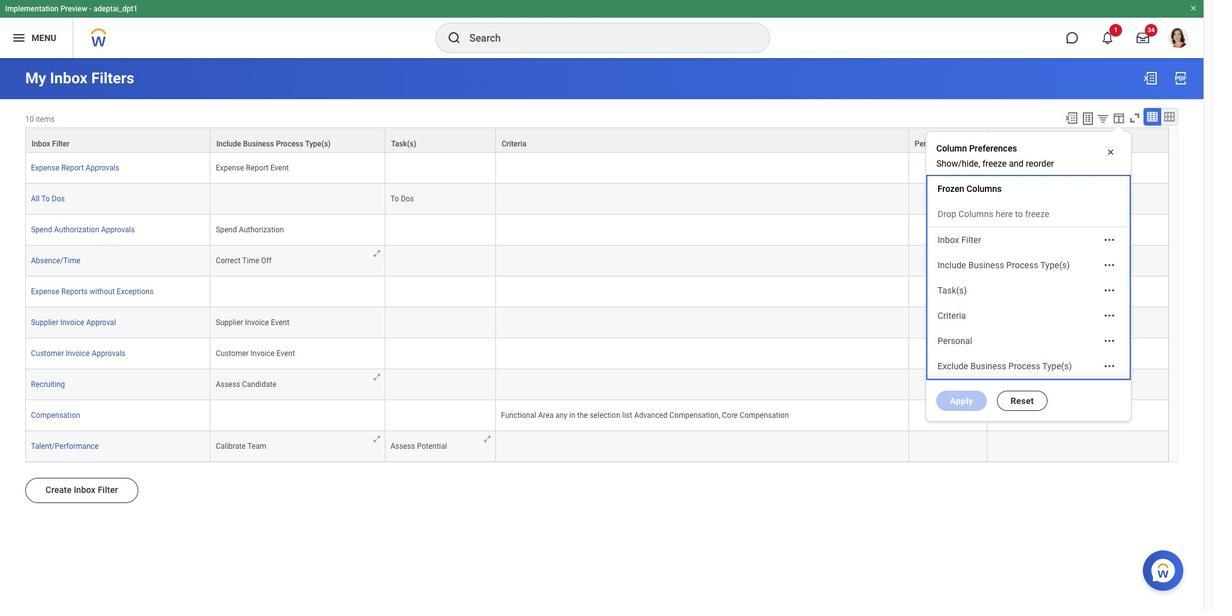 Task type: vqa. For each thing, say whether or not it's contained in the screenshot.
Absence/Time link
yes



Task type: locate. For each thing, give the bounding box(es) containing it.
menu
[[32, 33, 56, 43]]

request flexible work arrangement
[[993, 288, 1113, 296]]

invoice down supplier invoice approval
[[66, 349, 90, 358]]

1 horizontal spatial task(s)
[[938, 286, 967, 296]]

inbox filter down items
[[32, 140, 69, 149]]

1 vertical spatial include business process type(s)
[[938, 260, 1070, 270]]

compensation down recruiting
[[31, 411, 80, 420]]

invoice for customer invoice event
[[251, 349, 275, 358]]

1 vertical spatial columns
[[959, 209, 994, 219]]

event up customer invoice event
[[271, 319, 289, 327]]

items
[[36, 115, 55, 124]]

exclude
[[994, 140, 1020, 149], [938, 361, 968, 372]]

1 spend from the left
[[31, 226, 52, 234]]

2 vertical spatial filter
[[98, 485, 118, 495]]

1 horizontal spatial dos
[[401, 195, 414, 204]]

exclude business process type(s)
[[994, 140, 1110, 149], [938, 361, 1072, 372]]

1 vertical spatial approvals
[[101, 226, 135, 234]]

1 horizontal spatial to
[[391, 195, 399, 204]]

spend for spend authorization approvals
[[31, 226, 52, 234]]

0 vertical spatial assess
[[216, 380, 240, 389]]

0 vertical spatial include business process type(s)
[[216, 140, 331, 149]]

grow image inside assess potential "cell"
[[483, 435, 492, 444]]

customer
[[31, 349, 64, 358], [216, 349, 249, 358]]

create
[[45, 485, 72, 495]]

spend authorization approvals link
[[31, 226, 135, 234]]

assess for assess potential
[[391, 442, 415, 451]]

implementation preview -   adeptai_dpt1
[[5, 4, 138, 13]]

1 horizontal spatial export to excel image
[[1143, 71, 1158, 86]]

2 authorization from the left
[[239, 226, 284, 234]]

assess candidate
[[216, 380, 276, 389]]

include business process type(s)
[[216, 140, 331, 149], [938, 260, 1070, 270]]

2 related actions image from the top
[[1103, 310, 1116, 322]]

0 horizontal spatial include business process type(s)
[[216, 140, 331, 149]]

grow image inside calibrate team "cell"
[[372, 435, 382, 444]]

include
[[216, 140, 241, 149], [938, 260, 966, 270]]

grow image inside correct time off cell
[[372, 249, 382, 258]]

task(s) inside popup button
[[391, 140, 416, 149]]

list
[[622, 411, 632, 420]]

1 customer from the left
[[31, 349, 64, 358]]

0 horizontal spatial criteria
[[502, 140, 527, 149]]

supplier up customer invoice approvals link
[[31, 319, 58, 327]]

include business process type(s) up 'expense report event'
[[216, 140, 331, 149]]

freeze right to
[[1025, 209, 1050, 219]]

drop columns here to freeze
[[938, 209, 1050, 219]]

event down include business process type(s) popup button
[[270, 164, 289, 173]]

0 horizontal spatial customer
[[31, 349, 64, 358]]

assess for assess candidate
[[216, 380, 240, 389]]

approvals for expense report approvals
[[86, 164, 119, 173]]

related actions image for personal
[[1103, 335, 1116, 348]]

event
[[270, 164, 289, 173], [271, 319, 289, 327], [276, 349, 295, 358]]

1 horizontal spatial criteria
[[938, 311, 966, 321]]

personal up apply
[[938, 336, 972, 346]]

2 related actions image from the top
[[1103, 284, 1116, 297]]

assess left potential
[[391, 442, 415, 451]]

grow image
[[372, 249, 382, 258], [483, 435, 492, 444]]

related actions image for criteria
[[1103, 310, 1116, 322]]

exclude business process type(s) up reset at the bottom
[[938, 361, 1072, 372]]

7 row from the top
[[25, 308, 1169, 339]]

export to excel image left the view printable version (pdf) 'image'
[[1143, 71, 1158, 86]]

5 row from the top
[[25, 246, 1169, 277]]

dialog containing column preferences
[[926, 119, 1132, 422]]

1 horizontal spatial inbox filter
[[938, 235, 981, 245]]

filter up the expense report approvals 'link'
[[52, 140, 69, 149]]

1 vertical spatial freeze
[[1025, 209, 1050, 219]]

0 vertical spatial columns
[[967, 184, 1002, 194]]

0 horizontal spatial filter
[[52, 140, 69, 149]]

toolbar inside my inbox filters main content
[[1059, 108, 1178, 128]]

related actions image right work
[[1103, 284, 1116, 297]]

0 horizontal spatial freeze
[[983, 159, 1007, 169]]

0 vertical spatial exclude business process type(s)
[[994, 140, 1110, 149]]

columns down frozen columns
[[959, 209, 994, 219]]

1 authorization from the left
[[54, 226, 99, 234]]

1 horizontal spatial include business process type(s)
[[938, 260, 1070, 270]]

process down export to worksheets image
[[1055, 140, 1082, 149]]

grow image inside "assess candidate" cell
[[372, 373, 382, 382]]

0 vertical spatial personal
[[915, 140, 945, 149]]

selection
[[590, 411, 620, 420]]

1 horizontal spatial authorization
[[239, 226, 284, 234]]

1 vertical spatial include
[[938, 260, 966, 270]]

related actions image for task(s)
[[1103, 284, 1116, 297]]

spend up the correct
[[216, 226, 237, 234]]

2 vertical spatial event
[[276, 349, 295, 358]]

report
[[61, 164, 84, 173], [246, 164, 269, 173]]

the
[[577, 411, 588, 420]]

customer invoice event
[[216, 349, 295, 358]]

area
[[538, 411, 554, 420]]

8 row from the top
[[25, 339, 1169, 370]]

customer up assess candidate
[[216, 349, 249, 358]]

approvals
[[86, 164, 119, 173], [101, 226, 135, 234], [92, 349, 125, 358]]

exclude business process type(s) button
[[988, 128, 1168, 152]]

6 row from the top
[[25, 277, 1169, 308]]

event for customer invoice event
[[276, 349, 295, 358]]

Search Workday  search field
[[469, 24, 744, 52]]

row
[[25, 128, 1169, 153], [25, 153, 1169, 184], [25, 184, 1169, 215], [25, 215, 1169, 246], [25, 246, 1169, 277], [25, 277, 1169, 308], [25, 308, 1169, 339], [25, 339, 1169, 370], [25, 370, 1169, 401], [25, 401, 1169, 432], [25, 432, 1169, 463]]

0 horizontal spatial task(s)
[[391, 140, 416, 149]]

report down include business process type(s) popup button
[[246, 164, 269, 173]]

inbox filter button
[[26, 128, 210, 152]]

to
[[1015, 209, 1023, 219]]

report up 'all to dos' link
[[61, 164, 84, 173]]

2 report from the left
[[246, 164, 269, 173]]

criteria inside popup button
[[502, 140, 527, 149]]

supplier up customer invoice event
[[216, 319, 243, 327]]

event up "assess candidate" cell
[[276, 349, 295, 358]]

notifications large image
[[1101, 32, 1114, 44]]

1 vertical spatial assess
[[391, 442, 415, 451]]

0 horizontal spatial dos
[[52, 195, 65, 204]]

inbox inside dialog
[[938, 235, 959, 245]]

1 vertical spatial filter
[[961, 235, 981, 245]]

exclude business process type(s) inside popup button
[[994, 140, 1110, 149]]

toolbar
[[1059, 108, 1178, 128]]

include up 'expense report event'
[[216, 140, 241, 149]]

1 vertical spatial exclude
[[938, 361, 968, 372]]

3 row from the top
[[25, 184, 1169, 215]]

columns
[[967, 184, 1002, 194], [959, 209, 994, 219]]

filter down drop columns here to freeze on the top right of page
[[961, 235, 981, 245]]

columns for drop
[[959, 209, 994, 219]]

related actions image for include business process type(s)
[[1103, 259, 1116, 272]]

include business process type(s) up request
[[938, 260, 1070, 270]]

inbox down 10 items
[[32, 140, 50, 149]]

click to view/edit grid preferences image
[[1112, 111, 1126, 125]]

1 horizontal spatial compensation
[[740, 411, 789, 420]]

invoice
[[60, 319, 84, 327], [245, 319, 269, 327], [66, 349, 90, 358], [251, 349, 275, 358]]

1 grow image from the top
[[372, 373, 382, 382]]

expense reports without exceptions link
[[31, 288, 154, 296]]

calibrate team
[[216, 442, 266, 451]]

2 horizontal spatial filter
[[961, 235, 981, 245]]

personal up 'show/hide,' on the right top of the page
[[915, 140, 945, 149]]

1 report from the left
[[61, 164, 84, 173]]

4 row from the top
[[25, 215, 1169, 246]]

compensation right core
[[740, 411, 789, 420]]

0 vertical spatial criteria
[[502, 140, 527, 149]]

authorization for spend authorization approvals
[[54, 226, 99, 234]]

0 vertical spatial related actions image
[[1103, 234, 1116, 246]]

0 horizontal spatial supplier
[[31, 319, 58, 327]]

invoice up customer invoice event
[[245, 319, 269, 327]]

0 horizontal spatial grow image
[[372, 249, 382, 258]]

0 horizontal spatial exclude
[[938, 361, 968, 372]]

dos
[[52, 195, 65, 204], [401, 195, 414, 204]]

invoice left "approval"
[[60, 319, 84, 327]]

authorization up off
[[239, 226, 284, 234]]

0 horizontal spatial to
[[41, 195, 50, 204]]

cell
[[385, 153, 496, 184], [496, 153, 909, 184], [909, 153, 988, 184], [988, 153, 1169, 184], [211, 184, 385, 215], [496, 184, 909, 215], [909, 184, 988, 215], [988, 184, 1169, 215], [385, 215, 496, 246], [496, 215, 909, 246], [909, 215, 988, 246], [988, 215, 1169, 246], [385, 246, 496, 277], [496, 246, 909, 277], [909, 246, 988, 277], [988, 246, 1169, 277], [211, 277, 385, 308], [385, 277, 496, 308], [496, 277, 909, 308], [909, 277, 988, 308], [385, 308, 496, 339], [496, 308, 909, 339], [909, 308, 988, 339], [988, 308, 1169, 339], [385, 339, 496, 370], [496, 339, 909, 370], [909, 339, 988, 370], [988, 339, 1169, 370], [385, 370, 496, 401], [496, 370, 909, 401], [909, 370, 988, 401], [988, 370, 1169, 401], [211, 401, 385, 432], [385, 401, 496, 432], [909, 401, 988, 432], [988, 401, 1169, 432], [496, 432, 909, 463], [909, 432, 988, 463], [988, 432, 1169, 463]]

personal
[[915, 140, 945, 149], [938, 336, 972, 346]]

1 compensation from the left
[[31, 411, 80, 420]]

task(s)
[[391, 140, 416, 149], [938, 286, 967, 296]]

1 horizontal spatial spend
[[216, 226, 237, 234]]

x small image
[[1105, 146, 1117, 159]]

0 horizontal spatial inbox filter
[[32, 140, 69, 149]]

4 related actions image from the top
[[1103, 360, 1116, 373]]

inbox down drop
[[938, 235, 959, 245]]

1 related actions image from the top
[[1103, 259, 1116, 272]]

1 vertical spatial grow image
[[372, 435, 382, 444]]

1 horizontal spatial filter
[[98, 485, 118, 495]]

frozen
[[938, 184, 964, 194]]

0 vertical spatial filter
[[52, 140, 69, 149]]

0 vertical spatial export to excel image
[[1143, 71, 1158, 86]]

advanced
[[634, 411, 668, 420]]

1 horizontal spatial freeze
[[1025, 209, 1050, 219]]

task(s) up "to dos"
[[391, 140, 416, 149]]

supplier invoice approval link
[[31, 319, 116, 327]]

spend
[[31, 226, 52, 234], [216, 226, 237, 234]]

exclude inside popup button
[[994, 140, 1020, 149]]

1 vertical spatial grow image
[[483, 435, 492, 444]]

criteria
[[502, 140, 527, 149], [938, 311, 966, 321]]

1 dos from the left
[[52, 195, 65, 204]]

select to filter grid data image
[[1096, 112, 1110, 125]]

row containing customer invoice approvals
[[25, 339, 1169, 370]]

34 button
[[1129, 24, 1158, 52]]

0 vertical spatial approvals
[[86, 164, 119, 173]]

core
[[722, 411, 738, 420]]

2 vertical spatial approvals
[[92, 349, 125, 358]]

0 vertical spatial event
[[270, 164, 289, 173]]

0 vertical spatial exclude
[[994, 140, 1020, 149]]

1 vertical spatial event
[[271, 319, 289, 327]]

include down drop
[[938, 260, 966, 270]]

0 horizontal spatial report
[[61, 164, 84, 173]]

0 vertical spatial grow image
[[372, 249, 382, 258]]

columns up drop columns here to freeze on the top right of page
[[967, 184, 1002, 194]]

inbox inside button
[[74, 485, 96, 495]]

row containing talent/performance
[[25, 432, 1169, 463]]

1 horizontal spatial assess
[[391, 442, 415, 451]]

1 horizontal spatial supplier
[[216, 319, 243, 327]]

apply button
[[936, 391, 987, 411]]

0 vertical spatial grow image
[[372, 373, 382, 382]]

inbox filter down drop
[[938, 235, 981, 245]]

0 horizontal spatial assess
[[216, 380, 240, 389]]

authorization
[[54, 226, 99, 234], [239, 226, 284, 234]]

related actions image up the arrangement
[[1103, 234, 1116, 246]]

personal inside popup button
[[915, 140, 945, 149]]

all to dos
[[31, 195, 65, 204]]

related actions image
[[1103, 259, 1116, 272], [1103, 310, 1116, 322], [1103, 335, 1116, 348], [1103, 360, 1116, 373]]

row containing expense report approvals
[[25, 153, 1169, 184]]

potential
[[417, 442, 447, 451]]

spend down all
[[31, 226, 52, 234]]

1 horizontal spatial customer
[[216, 349, 249, 358]]

exclude up apply
[[938, 361, 968, 372]]

business up request
[[969, 260, 1004, 270]]

inbox right create
[[74, 485, 96, 495]]

justify image
[[11, 30, 27, 45]]

create inbox filter button
[[25, 478, 138, 504]]

column preferences show/hide, freeze and reorder
[[936, 143, 1054, 169]]

flexible
[[1022, 288, 1048, 296]]

3 related actions image from the top
[[1103, 335, 1116, 348]]

2 customer from the left
[[216, 349, 249, 358]]

2 row from the top
[[25, 153, 1169, 184]]

assess inside cell
[[216, 380, 240, 389]]

grow image for calibrate team
[[372, 435, 382, 444]]

9 row from the top
[[25, 370, 1169, 401]]

1 vertical spatial export to excel image
[[1065, 111, 1079, 125]]

11 row from the top
[[25, 432, 1169, 463]]

compensation,
[[669, 411, 720, 420]]

approvals for spend authorization approvals
[[101, 226, 135, 234]]

2 grow image from the top
[[372, 435, 382, 444]]

0 vertical spatial inbox filter
[[32, 140, 69, 149]]

1 horizontal spatial report
[[246, 164, 269, 173]]

1 horizontal spatial exclude
[[994, 140, 1020, 149]]

absence/time
[[31, 257, 80, 265]]

and
[[1009, 159, 1024, 169]]

supplier for supplier invoice approval
[[31, 319, 58, 327]]

without
[[90, 288, 115, 296]]

0 horizontal spatial authorization
[[54, 226, 99, 234]]

authorization up absence/time link on the left of the page
[[54, 226, 99, 234]]

supplier invoice event
[[216, 319, 289, 327]]

0 vertical spatial include
[[216, 140, 241, 149]]

0 horizontal spatial export to excel image
[[1065, 111, 1079, 125]]

expand table image
[[1163, 111, 1176, 123]]

customer up recruiting link
[[31, 349, 64, 358]]

arrangement
[[1069, 288, 1113, 296]]

0 vertical spatial freeze
[[983, 159, 1007, 169]]

2 compensation from the left
[[740, 411, 789, 420]]

assess potential cell
[[385, 432, 496, 463]]

1 horizontal spatial grow image
[[483, 435, 492, 444]]

row containing compensation
[[25, 401, 1169, 432]]

grow image
[[372, 373, 382, 382], [372, 435, 382, 444]]

correct time off
[[216, 257, 272, 265]]

0 horizontal spatial spend
[[31, 226, 52, 234]]

1 vertical spatial related actions image
[[1103, 284, 1116, 297]]

1 row from the top
[[25, 128, 1169, 153]]

assess inside "cell"
[[391, 442, 415, 451]]

0 horizontal spatial include
[[216, 140, 241, 149]]

functional
[[501, 411, 536, 420]]

report for event
[[246, 164, 269, 173]]

assess left candidate at the left of the page
[[216, 380, 240, 389]]

exclude up and
[[994, 140, 1020, 149]]

1 supplier from the left
[[31, 319, 58, 327]]

process
[[276, 140, 303, 149], [1055, 140, 1082, 149], [1006, 260, 1038, 270], [1009, 361, 1041, 372]]

task(s) left request
[[938, 286, 967, 296]]

request
[[993, 288, 1020, 296]]

assess candidate cell
[[211, 370, 385, 401]]

exclude business process type(s) up reorder
[[994, 140, 1110, 149]]

expense reports without exceptions
[[31, 288, 154, 296]]

1 related actions image from the top
[[1103, 234, 1116, 246]]

0 vertical spatial task(s)
[[391, 140, 416, 149]]

10 row from the top
[[25, 401, 1169, 432]]

dialog
[[926, 119, 1132, 422]]

row containing spend authorization approvals
[[25, 215, 1169, 246]]

2 spend from the left
[[216, 226, 237, 234]]

export to excel image
[[1143, 71, 1158, 86], [1065, 111, 1079, 125]]

approvals for customer invoice approvals
[[92, 349, 125, 358]]

filter
[[52, 140, 69, 149], [961, 235, 981, 245], [98, 485, 118, 495]]

freeze
[[983, 159, 1007, 169], [1025, 209, 1050, 219]]

1 vertical spatial inbox filter
[[938, 235, 981, 245]]

filter right create
[[98, 485, 118, 495]]

supplier invoice approval
[[31, 319, 116, 327]]

invoice for customer invoice approvals
[[66, 349, 90, 358]]

row containing supplier invoice approval
[[25, 308, 1169, 339]]

export to excel image left export to worksheets image
[[1065, 111, 1079, 125]]

invoice up candidate at the left of the page
[[251, 349, 275, 358]]

related actions image
[[1103, 234, 1116, 246], [1103, 284, 1116, 297]]

freeze down preferences
[[983, 159, 1007, 169]]

compensation
[[31, 411, 80, 420], [740, 411, 789, 420]]

2 supplier from the left
[[216, 319, 243, 327]]

drop
[[938, 209, 956, 219]]

0 horizontal spatial compensation
[[31, 411, 80, 420]]

grow image for correct time off
[[372, 249, 382, 258]]

assess
[[216, 380, 240, 389], [391, 442, 415, 451]]

1 horizontal spatial include
[[938, 260, 966, 270]]



Task type: describe. For each thing, give the bounding box(es) containing it.
expense report approvals link
[[31, 164, 119, 173]]

calibrate team cell
[[211, 432, 385, 463]]

inbox filter inside popup button
[[32, 140, 69, 149]]

row containing absence/time
[[25, 246, 1169, 277]]

event for expense report event
[[270, 164, 289, 173]]

calibrate
[[216, 442, 246, 451]]

candidate
[[242, 380, 276, 389]]

work
[[1050, 288, 1067, 296]]

customer for customer invoice event
[[216, 349, 249, 358]]

reports
[[61, 288, 88, 296]]

reset
[[1011, 396, 1034, 406]]

row containing all to dos
[[25, 184, 1169, 215]]

business up 'expense report event'
[[243, 140, 274, 149]]

freeze inside column preferences show/hide, freeze and reorder
[[983, 159, 1007, 169]]

34
[[1148, 27, 1155, 33]]

assess potential
[[391, 442, 447, 451]]

export to excel image for my inbox filters
[[1143, 71, 1158, 86]]

expense for expense report approvals
[[31, 164, 59, 173]]

related actions image for exclude business process type(s)
[[1103, 360, 1116, 373]]

absence/time link
[[31, 257, 80, 265]]

inbox right my
[[50, 70, 88, 87]]

1 vertical spatial criteria
[[938, 311, 966, 321]]

preferences
[[969, 143, 1017, 154]]

personal button
[[909, 128, 987, 152]]

reset button
[[997, 391, 1048, 411]]

1 vertical spatial task(s)
[[938, 286, 967, 296]]

all to dos link
[[31, 195, 65, 204]]

filter inside popup button
[[52, 140, 69, 149]]

row containing recruiting
[[25, 370, 1169, 401]]

create inbox filter
[[45, 485, 118, 495]]

approval
[[86, 319, 116, 327]]

grow image for assess potential
[[483, 435, 492, 444]]

criteria button
[[496, 128, 909, 152]]

inbox large image
[[1137, 32, 1149, 44]]

search image
[[447, 30, 462, 45]]

talent/performance
[[31, 442, 99, 451]]

reorder
[[1026, 159, 1054, 169]]

report for approvals
[[61, 164, 84, 173]]

compensation link
[[31, 411, 80, 420]]

fullscreen image
[[1128, 111, 1142, 125]]

export to excel image for 10 items
[[1065, 111, 1079, 125]]

correct time off cell
[[211, 246, 385, 277]]

process up reset button at the bottom
[[1009, 361, 1041, 372]]

invoice for supplier invoice approval
[[60, 319, 84, 327]]

to dos
[[391, 195, 414, 204]]

invoice for supplier invoice event
[[245, 319, 269, 327]]

spend authorization
[[216, 226, 284, 234]]

task(s) button
[[385, 128, 495, 152]]

2 dos from the left
[[401, 195, 414, 204]]

my
[[25, 70, 46, 87]]

include inside popup button
[[216, 140, 241, 149]]

expense for expense report event
[[216, 164, 244, 173]]

2 to from the left
[[391, 195, 399, 204]]

spend authorization approvals
[[31, 226, 135, 234]]

process up 'expense report event'
[[276, 140, 303, 149]]

off
[[261, 257, 272, 265]]

spend for spend authorization
[[216, 226, 237, 234]]

grow image for assess candidate
[[372, 373, 382, 382]]

process up flexible
[[1006, 260, 1038, 270]]

10 items
[[25, 115, 55, 124]]

correct
[[216, 257, 240, 265]]

row containing inbox filter
[[25, 128, 1169, 153]]

menu banner
[[0, 0, 1204, 58]]

talent/performance link
[[31, 442, 99, 451]]

customer invoice approvals link
[[31, 349, 125, 358]]

expense report approvals
[[31, 164, 119, 173]]

exceptions
[[117, 288, 154, 296]]

include business process type(s) inside popup button
[[216, 140, 331, 149]]

all
[[31, 195, 40, 204]]

include business process type(s) button
[[211, 128, 385, 152]]

supplier for supplier invoice event
[[216, 319, 243, 327]]

related actions image for inbox filter
[[1103, 234, 1116, 246]]

menu button
[[0, 18, 73, 58]]

1 vertical spatial exclude business process type(s)
[[938, 361, 1072, 372]]

1 to from the left
[[41, 195, 50, 204]]

profile logan mcneil image
[[1168, 28, 1189, 51]]

here
[[996, 209, 1013, 219]]

inbox inside popup button
[[32, 140, 50, 149]]

column
[[936, 143, 967, 154]]

customer for customer invoice approvals
[[31, 349, 64, 358]]

in
[[569, 411, 575, 420]]

authorization for spend authorization
[[239, 226, 284, 234]]

filters
[[91, 70, 134, 87]]

recruiting link
[[31, 380, 65, 389]]

customer invoice approvals
[[31, 349, 125, 358]]

filter inside dialog
[[961, 235, 981, 245]]

my inbox filters
[[25, 70, 134, 87]]

team
[[247, 442, 266, 451]]

adeptai_dpt1
[[94, 4, 138, 13]]

1
[[1114, 27, 1118, 33]]

business up apply button
[[971, 361, 1006, 372]]

1 vertical spatial personal
[[938, 336, 972, 346]]

filter inside button
[[98, 485, 118, 495]]

time
[[242, 257, 259, 265]]

any
[[556, 411, 567, 420]]

10
[[25, 115, 34, 124]]

apply
[[950, 396, 973, 406]]

frozen columns
[[938, 184, 1002, 194]]

columns for frozen
[[967, 184, 1002, 194]]

1 button
[[1094, 24, 1122, 52]]

recruiting
[[31, 380, 65, 389]]

table image
[[1146, 111, 1159, 123]]

my inbox filters main content
[[0, 58, 1204, 521]]

business up reorder
[[1022, 140, 1053, 149]]

export to worksheets image
[[1081, 111, 1096, 126]]

expense for expense reports without exceptions
[[31, 288, 59, 296]]

-
[[89, 4, 92, 13]]

implementation
[[5, 4, 59, 13]]

view printable version (pdf) image
[[1173, 71, 1189, 86]]

row containing expense reports without exceptions
[[25, 277, 1169, 308]]

event for supplier invoice event
[[271, 319, 289, 327]]

preview
[[60, 4, 87, 13]]

functional area any in the selection list advanced compensation, core compensation
[[501, 411, 789, 420]]

close environment banner image
[[1190, 4, 1197, 12]]

show/hide,
[[936, 159, 980, 169]]

expense report event
[[216, 164, 289, 173]]



